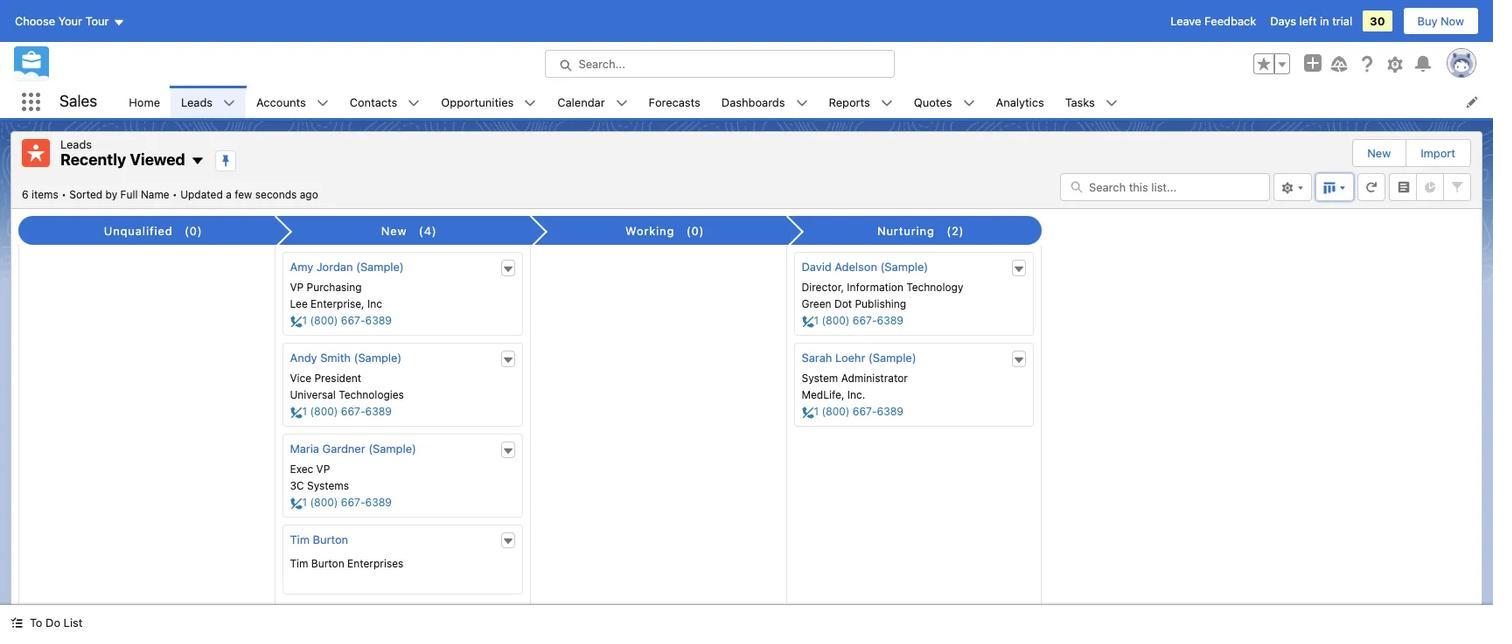 Task type: vqa. For each thing, say whether or not it's contained in the screenshot.
top the in
no



Task type: describe. For each thing, give the bounding box(es) containing it.
tasks list item
[[1055, 86, 1129, 118]]

text default image for calendar
[[616, 97, 628, 109]]

dashboards list item
[[711, 86, 819, 118]]

import button
[[1407, 140, 1470, 166]]

home link
[[118, 86, 171, 118]]

burton for tim burton
[[313, 533, 348, 547]]

search... button
[[545, 50, 895, 78]]

maria gardner (sample) link
[[290, 442, 417, 456]]

tim for tim burton
[[290, 533, 310, 547]]

vp purchasing lee enterprise, inc
[[290, 281, 382, 311]]

tour
[[85, 14, 109, 28]]

1 vertical spatial new
[[381, 224, 407, 238]]

sales
[[60, 92, 97, 110]]

text default image for andy smith (sample)
[[502, 354, 515, 366]]

list
[[64, 616, 83, 630]]

in
[[1321, 14, 1330, 28]]

andy
[[290, 351, 317, 365]]

days
[[1271, 14, 1297, 28]]

amy jordan (sample)
[[290, 260, 404, 274]]

updated
[[180, 188, 223, 201]]

Search Recently Viewed list view. search field
[[1061, 173, 1271, 201]]

tim burton enterprises
[[290, 557, 404, 570]]

enterprises
[[347, 557, 404, 570]]

text default image for david adelson (sample)
[[1013, 263, 1026, 276]]

trial
[[1333, 14, 1353, 28]]

left
[[1300, 14, 1317, 28]]

sarah
[[802, 351, 833, 365]]

tim burton
[[290, 533, 348, 547]]

contacts list item
[[339, 86, 431, 118]]

leave
[[1171, 14, 1202, 28]]

days left in trial
[[1271, 14, 1353, 28]]

information
[[847, 281, 904, 294]]

loehr
[[836, 351, 866, 365]]

(sample) for amy jordan (sample)
[[356, 260, 404, 274]]

adelson
[[835, 260, 878, 274]]

text default image for maria gardner (sample)
[[502, 445, 515, 457]]

choose your tour button
[[14, 7, 126, 35]]

leave feedback link
[[1171, 14, 1257, 28]]

recently viewed status
[[22, 188, 180, 201]]

name
[[141, 188, 170, 201]]

6
[[22, 188, 29, 201]]

tasks link
[[1055, 86, 1106, 118]]

seconds
[[255, 188, 297, 201]]

sorted
[[69, 188, 103, 201]]

leads list item
[[171, 86, 246, 118]]

a
[[226, 188, 232, 201]]

text default image inside to do list button
[[11, 617, 23, 629]]

(2)
[[947, 224, 965, 238]]

feedback
[[1205, 14, 1257, 28]]

text default image for amy jordan (sample)
[[502, 263, 515, 276]]

contacts link
[[339, 86, 408, 118]]

calendar link
[[547, 86, 616, 118]]

universal
[[290, 388, 336, 402]]

smith
[[320, 351, 351, 365]]

3c
[[290, 479, 304, 492]]

working
[[626, 224, 675, 238]]

recently viewed|leads|list view element
[[11, 131, 1483, 606]]

vice president universal technologies
[[290, 372, 404, 402]]

lee
[[290, 298, 308, 311]]

(0) for working
[[687, 224, 705, 238]]

list containing home
[[118, 86, 1494, 118]]

click to dial disabled image for amy jordan (sample)
[[290, 314, 498, 328]]

leads link
[[171, 86, 223, 118]]

nurturing
[[878, 224, 935, 238]]

leave feedback
[[1171, 14, 1257, 28]]

enterprise,
[[311, 298, 365, 311]]

david adelson (sample)
[[802, 260, 929, 274]]

(sample) for andy smith (sample)
[[354, 351, 402, 365]]

amy jordan (sample) link
[[290, 260, 404, 274]]

recently
[[60, 151, 126, 169]]

items
[[32, 188, 58, 201]]

sarah loehr (sample) link
[[802, 351, 917, 365]]

analytics
[[996, 95, 1045, 109]]

vp inside "vp purchasing lee enterprise, inc"
[[290, 281, 304, 294]]

full
[[120, 188, 138, 201]]

contacts
[[350, 95, 398, 109]]

accounts link
[[246, 86, 317, 118]]

30
[[1371, 14, 1386, 28]]

amy
[[290, 260, 313, 274]]

dashboards link
[[711, 86, 796, 118]]

calendar list item
[[547, 86, 638, 118]]

click to dial disabled image for sarah loehr (sample)
[[802, 405, 1009, 419]]

burton for tim burton enterprises
[[311, 557, 345, 570]]

forecasts link
[[638, 86, 711, 118]]

accounts
[[257, 95, 306, 109]]

vp inside exec vp 3c systems
[[316, 463, 330, 476]]

by
[[105, 188, 117, 201]]

buy now button
[[1403, 7, 1480, 35]]

systems
[[307, 479, 349, 492]]

unqualified
[[104, 224, 173, 238]]

leads inside list item
[[181, 95, 213, 109]]

choose your tour
[[15, 14, 109, 28]]

(0) for unqualified
[[185, 224, 203, 238]]

david
[[802, 260, 832, 274]]



Task type: locate. For each thing, give the bounding box(es) containing it.
green
[[802, 298, 832, 311]]

1 tim from the top
[[290, 533, 310, 547]]

reports list item
[[819, 86, 904, 118]]

(sample) right gardner at the bottom left of the page
[[369, 442, 417, 456]]

medlife,
[[802, 388, 845, 402]]

david adelson (sample) link
[[802, 260, 929, 274]]

home
[[129, 95, 160, 109]]

None search field
[[1061, 173, 1271, 201]]

text default image for sarah loehr (sample)
[[1013, 354, 1026, 366]]

leads down sales
[[60, 137, 92, 151]]

maria gardner (sample)
[[290, 442, 417, 456]]

1 horizontal spatial new
[[1368, 146, 1392, 160]]

0 vertical spatial vp
[[290, 281, 304, 294]]

1 vertical spatial tim
[[290, 557, 308, 570]]

(0) down updated
[[185, 224, 203, 238]]

0 horizontal spatial vp
[[290, 281, 304, 294]]

text default image inside the tasks list item
[[1106, 97, 1118, 109]]

group
[[1254, 53, 1291, 74]]

director,
[[802, 281, 844, 294]]

list
[[118, 86, 1494, 118]]

purchasing
[[307, 281, 362, 294]]

click to dial disabled image down administrator
[[802, 405, 1009, 419]]

text default image
[[881, 97, 893, 109], [502, 263, 515, 276], [1013, 263, 1026, 276], [502, 354, 515, 366], [1013, 354, 1026, 366], [502, 445, 515, 457]]

(0)
[[185, 224, 203, 238], [687, 224, 705, 238]]

0 horizontal spatial leads
[[60, 137, 92, 151]]

system
[[802, 372, 839, 385]]

1 (0) from the left
[[185, 224, 203, 238]]

dot
[[835, 298, 852, 311]]

system administrator medlife, inc.
[[802, 372, 908, 402]]

(sample) up information
[[881, 260, 929, 274]]

0 vertical spatial tim
[[290, 533, 310, 547]]

text default image for dashboards
[[796, 97, 808, 109]]

0 horizontal spatial new
[[381, 224, 407, 238]]

text default image
[[524, 97, 537, 109], [616, 97, 628, 109], [796, 97, 808, 109], [963, 97, 975, 109], [1106, 97, 1118, 109], [502, 536, 515, 548], [11, 617, 23, 629]]

•
[[61, 188, 66, 201], [172, 188, 177, 201]]

director, information technology green dot publishing
[[802, 281, 964, 311]]

your
[[58, 14, 82, 28]]

technologies
[[339, 388, 404, 402]]

1 horizontal spatial •
[[172, 188, 177, 201]]

0 vertical spatial leads
[[181, 95, 213, 109]]

(sample) for david adelson (sample)
[[881, 260, 929, 274]]

choose
[[15, 14, 55, 28]]

text default image inside the dashboards list item
[[796, 97, 808, 109]]

text default image for tasks
[[1106, 97, 1118, 109]]

burton up tim burton enterprises
[[313, 533, 348, 547]]

(sample) up administrator
[[869, 351, 917, 365]]

(sample) up technologies
[[354, 351, 402, 365]]

vp
[[290, 281, 304, 294], [316, 463, 330, 476]]

ago
[[300, 188, 318, 201]]

quotes
[[914, 95, 953, 109]]

text default image for quotes
[[963, 97, 975, 109]]

(0) right working
[[687, 224, 705, 238]]

new button
[[1354, 140, 1406, 166]]

(sample) for sarah loehr (sample)
[[869, 351, 917, 365]]

few
[[235, 188, 252, 201]]

search...
[[579, 57, 626, 71]]

(sample)
[[356, 260, 404, 274], [881, 260, 929, 274], [354, 351, 402, 365], [869, 351, 917, 365], [369, 442, 417, 456]]

tim up tim burton enterprises
[[290, 533, 310, 547]]

to do list
[[30, 616, 83, 630]]

1 horizontal spatial vp
[[316, 463, 330, 476]]

new inside button
[[1368, 146, 1392, 160]]

tasks
[[1066, 95, 1096, 109]]

• right "name" in the left top of the page
[[172, 188, 177, 201]]

text default image inside reports list item
[[881, 97, 893, 109]]

quotes link
[[904, 86, 963, 118]]

1 • from the left
[[61, 188, 66, 201]]

accounts list item
[[246, 86, 339, 118]]

1 vertical spatial burton
[[311, 557, 345, 570]]

opportunities link
[[431, 86, 524, 118]]

reports link
[[819, 86, 881, 118]]

0 horizontal spatial (0)
[[185, 224, 203, 238]]

1 horizontal spatial (0)
[[687, 224, 705, 238]]

to
[[30, 616, 42, 630]]

vp up systems
[[316, 463, 330, 476]]

do
[[46, 616, 60, 630]]

text default image inside calendar list item
[[616, 97, 628, 109]]

(sample) up inc
[[356, 260, 404, 274]]

exec vp 3c systems
[[290, 463, 349, 492]]

(sample) for maria gardner (sample)
[[369, 442, 417, 456]]

burton down tim burton
[[311, 557, 345, 570]]

leads right "home" link
[[181, 95, 213, 109]]

analytics link
[[986, 86, 1055, 118]]

sarah loehr (sample)
[[802, 351, 917, 365]]

click to dial disabled image up enterprises
[[290, 496, 498, 510]]

new left (4) at the left
[[381, 224, 407, 238]]

buy
[[1418, 14, 1438, 28]]

none search field inside recently viewed|leads|list view element
[[1061, 173, 1271, 201]]

vice
[[290, 372, 312, 385]]

1 vertical spatial vp
[[316, 463, 330, 476]]

technology
[[907, 281, 964, 294]]

andy smith (sample)
[[290, 351, 402, 365]]

click to dial disabled image down publishing
[[802, 314, 1009, 328]]

text default image for opportunities
[[524, 97, 537, 109]]

1 horizontal spatial leads
[[181, 95, 213, 109]]

0 horizontal spatial •
[[61, 188, 66, 201]]

recently viewed
[[60, 151, 185, 169]]

new left import
[[1368, 146, 1392, 160]]

exec
[[290, 463, 313, 476]]

1 vertical spatial leads
[[60, 137, 92, 151]]

click to dial disabled image down inc
[[290, 314, 498, 328]]

president
[[315, 372, 362, 385]]

0 vertical spatial burton
[[313, 533, 348, 547]]

text default image inside opportunities list item
[[524, 97, 537, 109]]

buy now
[[1418, 14, 1465, 28]]

tim
[[290, 533, 310, 547], [290, 557, 308, 570]]

to do list button
[[0, 606, 93, 641]]

tim down tim burton link
[[290, 557, 308, 570]]

opportunities
[[441, 95, 514, 109]]

click to dial disabled image
[[290, 314, 498, 328], [802, 314, 1009, 328], [290, 405, 498, 419], [802, 405, 1009, 419], [290, 496, 498, 510]]

click to dial disabled image down technologies
[[290, 405, 498, 419]]

2 • from the left
[[172, 188, 177, 201]]

gardner
[[323, 442, 365, 456]]

calendar
[[558, 95, 605, 109]]

tim for tim burton enterprises
[[290, 557, 308, 570]]

import
[[1421, 146, 1456, 160]]

administrator
[[842, 372, 908, 385]]

now
[[1441, 14, 1465, 28]]

andy smith (sample) link
[[290, 351, 402, 365]]

0 vertical spatial new
[[1368, 146, 1392, 160]]

reports
[[829, 95, 871, 109]]

opportunities list item
[[431, 86, 547, 118]]

2 (0) from the left
[[687, 224, 705, 238]]

text default image inside quotes list item
[[963, 97, 975, 109]]

viewed
[[130, 151, 185, 169]]

click to dial disabled image for andy smith (sample)
[[290, 405, 498, 419]]

• right items at top
[[61, 188, 66, 201]]

quotes list item
[[904, 86, 986, 118]]

publishing
[[855, 298, 907, 311]]

burton
[[313, 533, 348, 547], [311, 557, 345, 570]]

click to dial disabled image for david adelson (sample)
[[802, 314, 1009, 328]]

leads
[[181, 95, 213, 109], [60, 137, 92, 151]]

vp up lee at top left
[[290, 281, 304, 294]]

2 tim from the top
[[290, 557, 308, 570]]

6 items • sorted by full name • updated a few seconds ago
[[22, 188, 318, 201]]

maria
[[290, 442, 319, 456]]

tim burton link
[[290, 533, 348, 547]]

forecasts
[[649, 95, 701, 109]]



